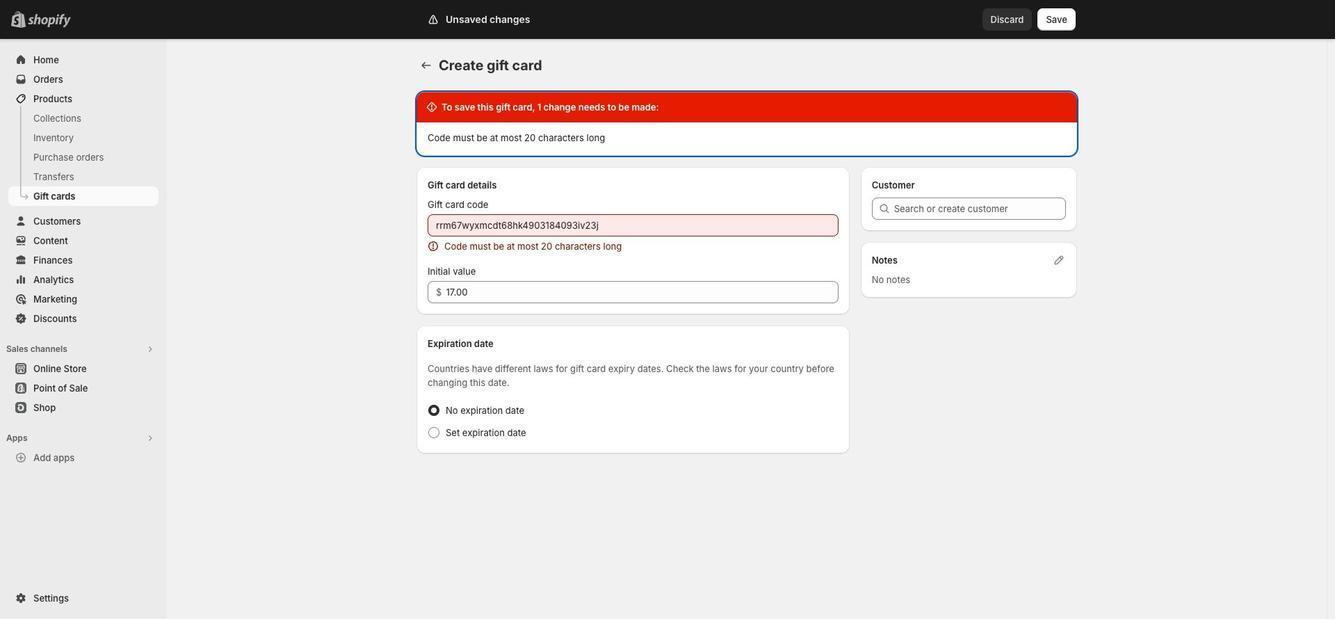 Task type: locate. For each thing, give the bounding box(es) containing it.
Search or create customer text field
[[895, 198, 1067, 220]]

shopify image
[[31, 14, 74, 28]]

None text field
[[428, 214, 839, 237]]

  text field
[[446, 281, 839, 303]]



Task type: vqa. For each thing, say whether or not it's contained in the screenshot.
text field at the top of the page
yes



